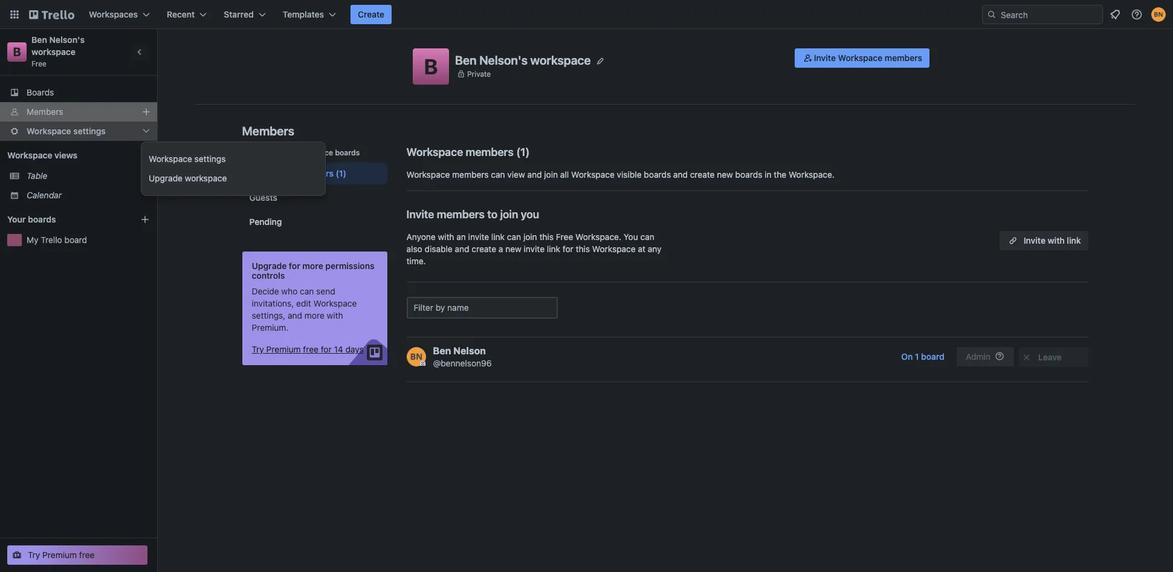 Task type: describe. For each thing, give the bounding box(es) containing it.
can left view at top left
[[491, 169, 505, 180]]

try premium free button
[[7, 545, 148, 565]]

on
[[902, 351, 913, 362]]

my
[[27, 235, 38, 245]]

an
[[457, 232, 466, 242]]

1 horizontal spatial workspace
[[185, 173, 227, 183]]

admin button
[[957, 347, 1014, 366]]

1 vertical spatial workspace settings
[[149, 154, 226, 164]]

table
[[27, 171, 47, 181]]

new inside anyone with an invite link can join this free workspace. you can also disable and create a new invite link for this workspace at any time.
[[506, 244, 522, 254]]

invitations,
[[252, 298, 294, 308]]

back to home image
[[29, 5, 74, 24]]

invite for invite members to join you
[[407, 208, 435, 221]]

2 horizontal spatial join
[[544, 169, 558, 180]]

my trello board
[[27, 235, 87, 245]]

upgrade workspace link
[[142, 169, 340, 188]]

private
[[467, 69, 491, 78]]

to
[[488, 208, 498, 221]]

boards left in
[[736, 169, 763, 180]]

workspace for ben nelson's workspace
[[531, 53, 591, 67]]

edit
[[296, 298, 311, 308]]

try for try premium free for 14 days
[[252, 344, 264, 354]]

primary element
[[0, 0, 1174, 29]]

1 vertical spatial this
[[576, 244, 590, 254]]

you
[[624, 232, 639, 242]]

workspace for ben nelson's workspace free
[[31, 47, 76, 57]]

b button
[[413, 48, 449, 85]]

you
[[521, 208, 540, 221]]

( 1 )
[[517, 146, 530, 158]]

for inside anyone with an invite link can join this free workspace. you can also disable and create a new invite link for this workspace at any time.
[[563, 244, 574, 254]]

and inside upgrade for more permissions controls decide who can send invitations, edit workspace settings, and more with premium.
[[288, 310, 302, 321]]

workspace navigation collapse icon image
[[132, 44, 149, 60]]

days
[[346, 344, 364, 354]]

calendar link
[[27, 189, 150, 201]]

with for anyone
[[438, 232, 454, 242]]

table link
[[27, 170, 150, 182]]

invite with link
[[1024, 235, 1082, 246]]

try premium free
[[28, 550, 95, 560]]

ben nelson (bennelson96) image
[[1152, 7, 1167, 22]]

can down you in the left of the page
[[507, 232, 521, 242]]

anyone with an invite link can join this free workspace. you can also disable and create a new invite link for this workspace at any time.
[[407, 232, 662, 266]]

at
[[638, 244, 646, 254]]

on 1 board
[[902, 351, 945, 362]]

1 vertical spatial invite
[[524, 244, 545, 254]]

1 horizontal spatial workspace members
[[407, 146, 514, 158]]

nelson
[[454, 345, 486, 356]]

templates button
[[276, 5, 344, 24]]

1 horizontal spatial workspace.
[[789, 169, 835, 180]]

visible
[[617, 169, 642, 180]]

guests
[[249, 192, 278, 203]]

controls
[[252, 270, 285, 281]]

starred
[[224, 9, 254, 19]]

templates
[[283, 9, 324, 19]]

with for invite
[[1048, 235, 1065, 246]]

workspaces
[[89, 9, 138, 19]]

a
[[499, 244, 503, 254]]

open information menu image
[[1132, 8, 1144, 21]]

b link
[[7, 42, 27, 62]]

members inside "invite workspace members" button
[[885, 53, 923, 63]]

0 notifications image
[[1109, 7, 1123, 22]]

my trello board link
[[27, 234, 150, 246]]

invite members to join you
[[407, 208, 540, 221]]

workspace settings link
[[142, 149, 340, 169]]

decide
[[252, 286, 279, 296]]

(
[[517, 146, 521, 158]]

sm image
[[1021, 351, 1033, 363]]

disable
[[425, 244, 453, 254]]

workspace settings button
[[0, 122, 157, 141]]

0 horizontal spatial link
[[492, 232, 505, 242]]

0 vertical spatial create
[[690, 169, 715, 180]]

join inside anyone with an invite link can join this free workspace. you can also disable and create a new invite link for this workspace at any time.
[[524, 232, 537, 242]]

anyone
[[407, 232, 436, 242]]

0 horizontal spatial workspace members
[[249, 168, 334, 178]]

b for b link
[[13, 45, 21, 59]]

Search field
[[997, 5, 1103, 24]]

your
[[7, 214, 26, 224]]

this member is an admin of this workspace. image
[[420, 361, 425, 366]]

leave
[[1039, 352, 1062, 362]]

and right the visible
[[674, 169, 688, 180]]

members link
[[0, 102, 157, 122]]

upgrade workspace
[[149, 173, 227, 183]]

nelson's for ben nelson's workspace
[[480, 53, 528, 67]]

boards link
[[0, 83, 157, 102]]

your boards
[[7, 214, 56, 224]]

board for my trello board
[[64, 235, 87, 245]]

invite for invite workspace members
[[815, 53, 836, 63]]

workspaces button
[[82, 5, 157, 24]]

1 vertical spatial join
[[501, 208, 519, 221]]

recent button
[[160, 5, 214, 24]]

settings,
[[252, 310, 286, 321]]

also
[[407, 244, 423, 254]]

in
[[765, 169, 772, 180]]

1 for on
[[916, 351, 920, 362]]

recent
[[167, 9, 195, 19]]

trello
[[41, 235, 62, 245]]

workspace views
[[7, 150, 77, 160]]

on 1 board link
[[895, 347, 952, 366]]

ben for ben nelson's workspace free
[[31, 34, 47, 45]]

leave link
[[1019, 347, 1089, 366]]

ben nelson's workspace free
[[31, 34, 87, 68]]

workspace inside popup button
[[27, 126, 71, 136]]

create inside anyone with an invite link can join this free workspace. you can also disable and create a new invite link for this workspace at any time.
[[472, 244, 497, 254]]

premium for try premium free
[[42, 550, 77, 560]]

@bennelson96
[[433, 358, 492, 368]]

0 vertical spatial more
[[303, 261, 323, 271]]

guests link
[[242, 187, 387, 209]]

ben for ben nelson's workspace
[[455, 53, 477, 67]]

free for try premium free for 14 days
[[303, 344, 319, 354]]

ben nelson's workspace link
[[31, 34, 87, 57]]

admin
[[966, 351, 991, 362]]



Task type: locate. For each thing, give the bounding box(es) containing it.
free
[[303, 344, 319, 354], [79, 550, 95, 560]]

create button
[[351, 5, 392, 24]]

1 vertical spatial members
[[242, 124, 295, 138]]

boards
[[335, 148, 360, 157], [644, 169, 671, 180], [736, 169, 763, 180], [28, 214, 56, 224]]

nelson's down back to home image
[[49, 34, 85, 45]]

nelson's inside ben nelson's workspace free
[[49, 34, 85, 45]]

new left in
[[717, 169, 734, 180]]

0 horizontal spatial join
[[501, 208, 519, 221]]

any
[[648, 244, 662, 254]]

members down the boards
[[27, 106, 63, 117]]

0 horizontal spatial 1
[[521, 146, 526, 158]]

1 horizontal spatial free
[[556, 232, 574, 242]]

the
[[774, 169, 787, 180]]

for inside button
[[321, 344, 332, 354]]

try inside try premium free for 14 days button
[[252, 344, 264, 354]]

of
[[285, 148, 292, 157]]

0 vertical spatial premium
[[267, 344, 301, 354]]

0 vertical spatial free
[[31, 59, 47, 68]]

0 vertical spatial upgrade
[[149, 173, 183, 183]]

0 horizontal spatial b
[[13, 45, 21, 59]]

1 horizontal spatial upgrade
[[252, 261, 287, 271]]

0 horizontal spatial try
[[28, 550, 40, 560]]

1 horizontal spatial ben
[[433, 345, 451, 356]]

calendar
[[27, 190, 62, 200]]

with inside anyone with an invite link can join this free workspace. you can also disable and create a new invite link for this workspace at any time.
[[438, 232, 454, 242]]

ben
[[31, 34, 47, 45], [455, 53, 477, 67], [433, 345, 451, 356]]

and inside anyone with an invite link can join this free workspace. you can also disable and create a new invite link for this workspace at any time.
[[455, 244, 470, 254]]

invite inside "invite workspace members" button
[[815, 53, 836, 63]]

board for on 1 board
[[922, 351, 945, 362]]

workspace settings
[[27, 126, 106, 136], [149, 154, 226, 164]]

workspace members down of at the top of the page
[[249, 168, 334, 178]]

view
[[508, 169, 525, 180]]

1 vertical spatial upgrade
[[252, 261, 287, 271]]

1 horizontal spatial try
[[252, 344, 264, 354]]

Filter by name text field
[[407, 297, 558, 319]]

can
[[491, 169, 505, 180], [507, 232, 521, 242], [641, 232, 655, 242], [300, 286, 314, 296]]

1 vertical spatial invite
[[407, 208, 435, 221]]

ben inside ben nelson's workspace free
[[31, 34, 47, 45]]

2 horizontal spatial ben
[[455, 53, 477, 67]]

1 vertical spatial free
[[556, 232, 574, 242]]

and right view at top left
[[528, 169, 542, 180]]

members
[[885, 53, 923, 63], [466, 146, 514, 158], [296, 168, 334, 178], [452, 169, 489, 180], [437, 208, 485, 221]]

boards
[[27, 87, 54, 97]]

0 vertical spatial free
[[303, 344, 319, 354]]

0 horizontal spatial free
[[31, 59, 47, 68]]

free inside button
[[303, 344, 319, 354]]

invite with link button
[[1000, 231, 1089, 250]]

board down your boards with 1 items element
[[64, 235, 87, 245]]

workspace
[[31, 47, 76, 57], [531, 53, 591, 67], [185, 173, 227, 183]]

2 vertical spatial for
[[321, 344, 332, 354]]

2 horizontal spatial invite
[[1024, 235, 1046, 246]]

permissions
[[326, 261, 375, 271]]

invite inside the invite with link button
[[1024, 235, 1046, 246]]

2 vertical spatial ben
[[433, 345, 451, 356]]

2 vertical spatial members
[[249, 148, 283, 157]]

upgrade for upgrade for more permissions controls decide who can send invitations, edit workspace settings, and more with premium.
[[252, 261, 287, 271]]

1 horizontal spatial link
[[547, 244, 561, 254]]

1 horizontal spatial workspace settings
[[149, 154, 226, 164]]

0 vertical spatial join
[[544, 169, 558, 180]]

with inside the invite with link button
[[1048, 235, 1065, 246]]

1 horizontal spatial settings
[[195, 154, 226, 164]]

1 vertical spatial for
[[289, 261, 300, 271]]

2 horizontal spatial workspace
[[531, 53, 591, 67]]

members of workspace boards
[[249, 148, 360, 157]]

1 vertical spatial new
[[506, 244, 522, 254]]

1 horizontal spatial nelson's
[[480, 53, 528, 67]]

boards up (1)
[[335, 148, 360, 157]]

ben for ben nelson @bennelson96
[[433, 345, 451, 356]]

2 horizontal spatial for
[[563, 244, 574, 254]]

premium for try premium free for 14 days
[[267, 344, 301, 354]]

0 vertical spatial this
[[540, 232, 554, 242]]

send
[[316, 286, 335, 296]]

boards inside your boards with 1 items element
[[28, 214, 56, 224]]

workspace. right the
[[789, 169, 835, 180]]

0 vertical spatial invite
[[815, 53, 836, 63]]

b left the private
[[424, 54, 438, 79]]

pending
[[249, 217, 282, 227]]

upgrade for upgrade workspace
[[149, 173, 183, 183]]

boards up my
[[28, 214, 56, 224]]

1 up view at top left
[[521, 146, 526, 158]]

workspace down workspace settings link
[[185, 173, 227, 183]]

create
[[690, 169, 715, 180], [472, 244, 497, 254]]

workspace settings down "members" link
[[27, 126, 106, 136]]

search image
[[988, 10, 997, 19]]

ben nelson's workspace
[[455, 53, 591, 67]]

14
[[334, 344, 343, 354]]

members left of at the top of the page
[[249, 148, 283, 157]]

ben inside ben nelson @bennelson96
[[433, 345, 451, 356]]

free inside button
[[79, 550, 95, 560]]

1 vertical spatial workspace members
[[249, 168, 334, 178]]

0 horizontal spatial board
[[64, 235, 87, 245]]

create
[[358, 9, 385, 19]]

your boards with 1 items element
[[7, 212, 122, 227]]

join left all in the left top of the page
[[544, 169, 558, 180]]

0 horizontal spatial new
[[506, 244, 522, 254]]

0 vertical spatial workspace.
[[789, 169, 835, 180]]

0 vertical spatial new
[[717, 169, 734, 180]]

1 horizontal spatial invite
[[815, 53, 836, 63]]

0 vertical spatial workspace members
[[407, 146, 514, 158]]

for inside upgrade for more permissions controls decide who can send invitations, edit workspace settings, and more with premium.
[[289, 261, 300, 271]]

workspace members
[[407, 146, 514, 158], [249, 168, 334, 178]]

premium.
[[252, 322, 289, 333]]

invite
[[815, 53, 836, 63], [407, 208, 435, 221], [1024, 235, 1046, 246]]

workspace members left (
[[407, 146, 514, 158]]

new right a
[[506, 244, 522, 254]]

1 horizontal spatial this
[[576, 244, 590, 254]]

0 vertical spatial workspace settings
[[27, 126, 106, 136]]

upgrade up add board icon
[[149, 173, 183, 183]]

invite right a
[[524, 244, 545, 254]]

time.
[[407, 256, 426, 266]]

ben up the private
[[455, 53, 477, 67]]

1 horizontal spatial new
[[717, 169, 734, 180]]

workspace inside button
[[839, 53, 883, 63]]

try inside the 'try premium free' button
[[28, 550, 40, 560]]

0 vertical spatial invite
[[468, 232, 489, 242]]

invite right an
[[468, 232, 489, 242]]

1 for (
[[521, 146, 526, 158]]

premium inside button
[[267, 344, 301, 354]]

0 vertical spatial members
[[27, 106, 63, 117]]

0 horizontal spatial workspace.
[[576, 232, 622, 242]]

join
[[544, 169, 558, 180], [501, 208, 519, 221], [524, 232, 537, 242]]

1 vertical spatial settings
[[195, 154, 226, 164]]

upgrade up decide on the left of page
[[252, 261, 287, 271]]

2 vertical spatial invite
[[1024, 235, 1046, 246]]

workspace right b link
[[31, 47, 76, 57]]

1 vertical spatial create
[[472, 244, 497, 254]]

free inside anyone with an invite link can join this free workspace. you can also disable and create a new invite link for this workspace at any time.
[[556, 232, 574, 242]]

b inside button
[[424, 54, 438, 79]]

try
[[252, 344, 264, 354], [28, 550, 40, 560]]

0 horizontal spatial premium
[[42, 550, 77, 560]]

1 right on
[[916, 351, 920, 362]]

settings inside workspace settings link
[[195, 154, 226, 164]]

0 vertical spatial board
[[64, 235, 87, 245]]

0 horizontal spatial ben
[[31, 34, 47, 45]]

workspace inside anyone with an invite link can join this free workspace. you can also disable and create a new invite link for this workspace at any time.
[[593, 244, 636, 254]]

2 horizontal spatial link
[[1068, 235, 1082, 246]]

views
[[54, 150, 77, 160]]

premium
[[267, 344, 301, 354], [42, 550, 77, 560]]

0 vertical spatial for
[[563, 244, 574, 254]]

more up send
[[303, 261, 323, 271]]

workspace settings inside popup button
[[27, 126, 106, 136]]

ben up @bennelson96
[[433, 345, 451, 356]]

try premium free for 14 days button
[[252, 344, 364, 356]]

b for the b button
[[424, 54, 438, 79]]

try for try premium free
[[28, 550, 40, 560]]

workspace settings up upgrade workspace
[[149, 154, 226, 164]]

2 vertical spatial join
[[524, 232, 537, 242]]

free
[[31, 59, 47, 68], [556, 232, 574, 242]]

try premium free for 14 days
[[252, 344, 364, 354]]

nelson's for ben nelson's workspace free
[[49, 34, 85, 45]]

nelson's up the private
[[480, 53, 528, 67]]

workspace members can view and join all workspace visible boards and create new boards in the workspace.
[[407, 169, 835, 180]]

invite
[[468, 232, 489, 242], [524, 244, 545, 254]]

0 horizontal spatial with
[[327, 310, 343, 321]]

b
[[13, 45, 21, 59], [424, 54, 438, 79]]

2 horizontal spatial with
[[1048, 235, 1065, 246]]

1 horizontal spatial with
[[438, 232, 454, 242]]

add board image
[[140, 215, 150, 224]]

more down 'edit'
[[305, 310, 325, 321]]

for
[[563, 244, 574, 254], [289, 261, 300, 271], [321, 344, 332, 354]]

can up at
[[641, 232, 655, 242]]

0 vertical spatial nelson's
[[49, 34, 85, 45]]

1 horizontal spatial 1
[[916, 351, 920, 362]]

)
[[526, 146, 530, 158]]

1 horizontal spatial for
[[321, 344, 332, 354]]

0 horizontal spatial for
[[289, 261, 300, 271]]

ben nelson @bennelson96
[[433, 345, 492, 368]]

1 horizontal spatial free
[[303, 344, 319, 354]]

0 horizontal spatial this
[[540, 232, 554, 242]]

1 horizontal spatial board
[[922, 351, 945, 362]]

0 vertical spatial try
[[252, 344, 264, 354]]

0 vertical spatial ben
[[31, 34, 47, 45]]

1 horizontal spatial create
[[690, 169, 715, 180]]

members up of at the top of the page
[[242, 124, 295, 138]]

1 horizontal spatial b
[[424, 54, 438, 79]]

1 vertical spatial 1
[[916, 351, 920, 362]]

1 vertical spatial ben
[[455, 53, 477, 67]]

1 vertical spatial workspace.
[[576, 232, 622, 242]]

settings down "members" link
[[73, 126, 106, 136]]

starred button
[[217, 5, 273, 24]]

pending link
[[242, 211, 387, 233]]

0 horizontal spatial workspace
[[31, 47, 76, 57]]

board right on
[[922, 351, 945, 362]]

invite workspace members button
[[795, 48, 930, 68]]

who
[[281, 286, 298, 296]]

board
[[64, 235, 87, 245], [922, 351, 945, 362]]

workspace. left you
[[576, 232, 622, 242]]

all
[[561, 169, 569, 180]]

0 horizontal spatial workspace settings
[[27, 126, 106, 136]]

join down you in the left of the page
[[524, 232, 537, 242]]

upgrade for more permissions controls decide who can send invitations, edit workspace settings, and more with premium.
[[252, 261, 375, 333]]

0 horizontal spatial free
[[79, 550, 95, 560]]

sm image
[[802, 52, 815, 64]]

and
[[528, 169, 542, 180], [674, 169, 688, 180], [455, 244, 470, 254], [288, 310, 302, 321]]

link inside button
[[1068, 235, 1082, 246]]

0 horizontal spatial upgrade
[[149, 173, 183, 183]]

invite workspace members
[[815, 53, 923, 63]]

with
[[438, 232, 454, 242], [1048, 235, 1065, 246], [327, 310, 343, 321]]

workspace inside upgrade for more permissions controls decide who can send invitations, edit workspace settings, and more with premium.
[[314, 298, 357, 308]]

(1)
[[336, 168, 347, 178]]

settings inside workspace settings popup button
[[73, 126, 106, 136]]

workspace down primary element
[[531, 53, 591, 67]]

workspace inside ben nelson's workspace free
[[31, 47, 76, 57]]

and down 'edit'
[[288, 310, 302, 321]]

workspace. inside anyone with an invite link can join this free workspace. you can also disable and create a new invite link for this workspace at any time.
[[576, 232, 622, 242]]

0 horizontal spatial create
[[472, 244, 497, 254]]

settings
[[73, 126, 106, 136], [195, 154, 226, 164]]

1 vertical spatial free
[[79, 550, 95, 560]]

nelson's
[[49, 34, 85, 45], [480, 53, 528, 67]]

0 vertical spatial settings
[[73, 126, 106, 136]]

boards right the visible
[[644, 169, 671, 180]]

free inside ben nelson's workspace free
[[31, 59, 47, 68]]

join right 'to'
[[501, 208, 519, 221]]

this
[[540, 232, 554, 242], [576, 244, 590, 254]]

1 vertical spatial more
[[305, 310, 325, 321]]

0 vertical spatial 1
[[521, 146, 526, 158]]

can inside upgrade for more permissions controls decide who can send invitations, edit workspace settings, and more with premium.
[[300, 286, 314, 296]]

0 horizontal spatial nelson's
[[49, 34, 85, 45]]

1 vertical spatial board
[[922, 351, 945, 362]]

1 horizontal spatial premium
[[267, 344, 301, 354]]

settings up upgrade workspace
[[195, 154, 226, 164]]

free for try premium free
[[79, 550, 95, 560]]

ben right b link
[[31, 34, 47, 45]]

upgrade inside upgrade for more permissions controls decide who can send invitations, edit workspace settings, and more with premium.
[[252, 261, 287, 271]]

premium inside button
[[42, 550, 77, 560]]

1 vertical spatial nelson's
[[480, 53, 528, 67]]

1 horizontal spatial invite
[[524, 244, 545, 254]]

1 horizontal spatial join
[[524, 232, 537, 242]]

b left ben nelson's workspace free
[[13, 45, 21, 59]]

workspace
[[839, 53, 883, 63], [27, 126, 71, 136], [407, 146, 463, 158], [294, 148, 333, 157], [7, 150, 52, 160], [149, 154, 192, 164], [249, 168, 294, 178], [407, 169, 450, 180], [572, 169, 615, 180], [593, 244, 636, 254], [314, 298, 357, 308]]

can up 'edit'
[[300, 286, 314, 296]]

0 horizontal spatial invite
[[468, 232, 489, 242]]

1 vertical spatial premium
[[42, 550, 77, 560]]

and down an
[[455, 244, 470, 254]]

members
[[27, 106, 63, 117], [242, 124, 295, 138], [249, 148, 283, 157]]

with inside upgrade for more permissions controls decide who can send invitations, edit workspace settings, and more with premium.
[[327, 310, 343, 321]]

invite for invite with link
[[1024, 235, 1046, 246]]



Task type: vqa. For each thing, say whether or not it's contained in the screenshot.
Ben
yes



